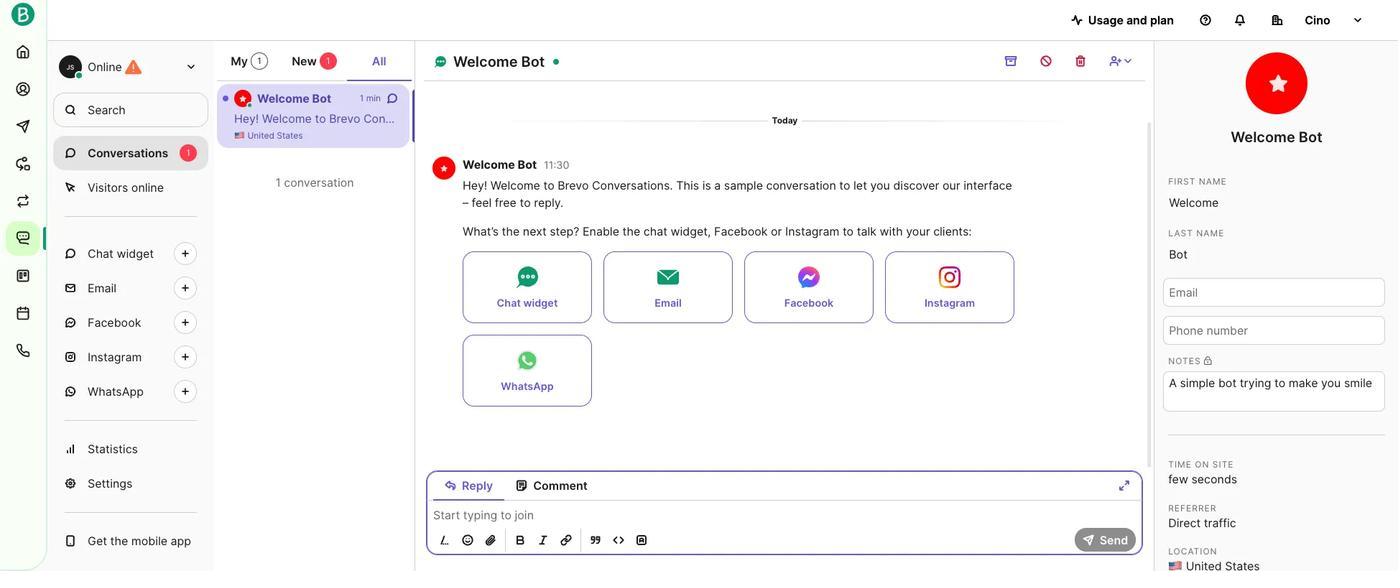 Task type: describe. For each thing, give the bounding box(es) containing it.
settings
[[88, 476, 133, 491]]

sample for hey! welcome to brevo conversations. this is a sample conversation to let you discover our interface – feel free to reply.
[[724, 178, 763, 192]]

facebook inside hey! welcome to brevo conversations. this is a sample conversation to let you discover our interface – feel free to reply.  what's the next step? enable the chat widget, facebook or instagram to talk with your clients: 🇺🇸 united states
[[1143, 111, 1196, 126]]

this for hey! welcome to brevo conversations. this is a sample conversation to let you discover our interface – feel free to reply.
[[676, 178, 699, 192]]

0 vertical spatial widget
[[117, 247, 154, 261]]

1 horizontal spatial email
[[655, 297, 682, 309]]

clients: inside hey! welcome to brevo conversations. this is a sample conversation to let you discover our interface – feel free to reply.  what's the next step? enable the chat widget, facebook or instagram to talk with your clients: 🇺🇸 united states
[[1362, 111, 1399, 126]]

only visible to agents image
[[1204, 357, 1212, 365]]

reply. for hey! welcome to brevo conversations. this is a sample conversation to let you discover our interface – feel free to reply.  what's the next step? enable the chat widget, facebook or instagram to talk with your clients: 🇺🇸 united states
[[858, 111, 888, 126]]

feel for hey! welcome to brevo conversations. this is a sample conversation to let you discover our interface – feel free to reply.
[[472, 195, 492, 210]]

comment
[[533, 479, 588, 493]]

1 vertical spatial what's
[[463, 224, 499, 238]]

a for hey! welcome to brevo conversations. this is a sample conversation to let you discover our interface – feel free to reply.  what's the next step? enable the chat widget, facebook or instagram to talk with your clients: 🇺🇸 united states
[[486, 111, 493, 126]]

and
[[1127, 13, 1148, 27]]

instagram inside hey! welcome to brevo conversations. this is a sample conversation to let you discover our interface – feel free to reply.  what's the next step? enable the chat widget, facebook or instagram to talk with your clients: 🇺🇸 united states
[[1214, 111, 1268, 126]]

online
[[131, 180, 164, 195]]

visitors
[[88, 180, 128, 195]]

statistics
[[88, 442, 138, 456]]

all link
[[347, 47, 412, 81]]

traffic
[[1204, 516, 1237, 530]]

feel for hey! welcome to brevo conversations. this is a sample conversation to let you discover our interface – feel free to reply.  what's the next step? enable the chat widget, facebook or instagram to talk with your clients: 🇺🇸 united states
[[796, 111, 816, 126]]

hey! for hey! welcome to brevo conversations. this is a sample conversation to let you discover our interface – feel free to reply.
[[463, 178, 487, 192]]

1 conversation
[[276, 175, 354, 190]]

interface for hey! welcome to brevo conversations. this is a sample conversation to let you discover our interface – feel free to reply.
[[964, 178, 1013, 192]]

1 horizontal spatial widget
[[524, 297, 558, 309]]

1 right new
[[326, 55, 330, 66]]

welcome inside hey! welcome to brevo conversations. this is a sample conversation to let you discover our interface – feel free to reply.
[[491, 178, 540, 192]]

visitors online link
[[53, 170, 208, 205]]

conversation for hey! welcome to brevo conversations. this is a sample conversation to let you discover our interface – feel free to reply.
[[766, 178, 836, 192]]

1 horizontal spatial chat
[[497, 297, 521, 309]]

get the mobile app link
[[53, 524, 208, 558]]

search
[[88, 103, 126, 117]]

0 horizontal spatial or
[[771, 224, 782, 238]]

0 horizontal spatial with
[[880, 224, 903, 238]]

plan
[[1151, 13, 1174, 27]]

1 down the states
[[276, 175, 281, 190]]

enable inside hey! welcome to brevo conversations. this is a sample conversation to let you discover our interface – feel free to reply.  what's the next step? enable the chat widget, facebook or instagram to talk with your clients: 🇺🇸 united states
[[1011, 111, 1048, 126]]

1 min
[[360, 93, 381, 103]]

Start typing to join text field
[[427, 507, 1143, 524]]

app
[[171, 534, 191, 548]]

interface for hey! welcome to brevo conversations. this is a sample conversation to let you discover our interface – feel free to reply.  what's the next step? enable the chat widget, facebook or instagram to talk with your clients: 🇺🇸 united states
[[735, 111, 784, 126]]

1 horizontal spatial email link
[[604, 251, 733, 323]]

states
[[277, 130, 303, 141]]

1 right the "my"
[[257, 55, 261, 66]]

1 vertical spatial welcome bot
[[257, 91, 331, 106]]

0 horizontal spatial email link
[[53, 271, 208, 305]]

today
[[772, 115, 798, 126]]

discover for hey! welcome to brevo conversations. this is a sample conversation to let you discover our interface – feel free to reply.
[[894, 178, 940, 192]]

1 vertical spatial next
[[523, 224, 547, 238]]

name for last name
[[1197, 228, 1225, 239]]

let for hey! welcome to brevo conversations. this is a sample conversation to let you discover our interface – feel free to reply.
[[854, 178, 867, 192]]

cino button
[[1261, 6, 1376, 34]]

usage and plan
[[1089, 13, 1174, 27]]

First name field
[[1164, 188, 1386, 217]]

whatsapp link for the rightmost the email 'link'
[[463, 335, 592, 407]]

0 horizontal spatial clients:
[[934, 224, 972, 238]]

conversation for hey! welcome to brevo conversations. this is a sample conversation to let you discover our interface – feel free to reply.  what's the next step? enable the chat widget, facebook or instagram to talk with your clients: 🇺🇸 united states
[[538, 111, 608, 126]]

the inside get the mobile app link
[[110, 534, 128, 548]]

statistics link
[[53, 432, 208, 466]]

2 horizontal spatial welcome bot
[[1231, 129, 1323, 146]]

0 horizontal spatial widget,
[[671, 224, 711, 238]]

this for hey! welcome to brevo conversations. this is a sample conversation to let you discover our interface – feel free to reply.  what's the next step? enable the chat widget, facebook or instagram to talk with your clients: 🇺🇸 united states
[[448, 111, 471, 126]]

🇺🇸
[[234, 130, 245, 141]]

usage
[[1089, 13, 1124, 27]]

conversations
[[88, 146, 168, 160]]

hey! for hey! welcome to brevo conversations. this is a sample conversation to let you discover our interface – feel free to reply.  what's the next step? enable the chat widget, facebook or instagram to talk with your clients: 🇺🇸 united states
[[234, 111, 259, 126]]

is for hey! welcome to brevo conversations. this is a sample conversation to let you discover our interface – feel free to reply.  what's the next step? enable the chat widget, facebook or instagram to talk with your clients: 🇺🇸 united states
[[474, 111, 483, 126]]

instagram link for the email 'link' to the left
[[53, 340, 208, 374]]

last
[[1169, 228, 1194, 239]]

0 horizontal spatial chat
[[644, 224, 668, 238]]

0 horizontal spatial talk
[[857, 224, 877, 238]]

reply
[[462, 479, 493, 493]]

next inside hey! welcome to brevo conversations. this is a sample conversation to let you discover our interface – feel free to reply.  what's the next step? enable the chat widget, facebook or instagram to talk with your clients: 🇺🇸 united states
[[952, 111, 975, 126]]

free for hey! welcome to brevo conversations. this is a sample conversation to let you discover our interface – feel free to reply.
[[495, 195, 517, 210]]



Task type: locate. For each thing, give the bounding box(es) containing it.
sample inside hey! welcome to brevo conversations. this is a sample conversation to let you discover our interface – feel free to reply.
[[724, 178, 763, 192]]

chat widget
[[88, 247, 154, 261], [497, 297, 558, 309]]

0 horizontal spatial instagram link
[[53, 340, 208, 374]]

is up what's the next step? enable the chat widget, facebook or instagram to talk with your clients:
[[703, 178, 711, 192]]

conversation down the states
[[284, 175, 354, 190]]

hey! welcome to brevo conversations. this is a sample conversation to let you discover our interface – feel free to reply.
[[463, 178, 1013, 210]]

brevo for hey! welcome to brevo conversations. this is a sample conversation to let you discover our interface – feel free to reply.  what's the next step? enable the chat widget, facebook or instagram to talk with your clients: 🇺🇸 united states
[[329, 111, 360, 126]]

enable
[[1011, 111, 1048, 126], [583, 224, 620, 238]]

1 vertical spatial your
[[906, 224, 930, 238]]

0 vertical spatial sample
[[496, 111, 535, 126]]

free
[[819, 111, 841, 126], [495, 195, 517, 210]]

facebook link for the email 'link' to the left instagram link
[[53, 305, 208, 340]]

or inside hey! welcome to brevo conversations. this is a sample conversation to let you discover our interface – feel free to reply.  what's the next step? enable the chat widget, facebook or instagram to talk with your clients: 🇺🇸 united states
[[1200, 111, 1211, 126]]

hey! welcome to brevo conversations. this is a sample conversation to let you discover our interface – feel free to reply.  what's the next step? enable the chat widget, facebook or instagram to talk with your clients: 🇺🇸 united states
[[234, 111, 1399, 141]]

1 left min
[[360, 93, 364, 103]]

discover inside hey! welcome to brevo conversations. this is a sample conversation to let you discover our interface – feel free to reply.  what's the next step? enable the chat widget, facebook or instagram to talk with your clients: 🇺🇸 united states
[[665, 111, 711, 126]]

whatsapp
[[501, 380, 554, 392], [88, 385, 144, 399]]

hey!
[[234, 111, 259, 126], [463, 178, 487, 192]]

1 vertical spatial a
[[715, 178, 721, 192]]

0 vertical spatial conversations.
[[364, 111, 445, 126]]

email link
[[604, 251, 733, 323], [53, 271, 208, 305]]

0 vertical spatial talk
[[1286, 111, 1305, 126]]

chat widget link for the email 'link' to the left
[[53, 236, 208, 271]]

hey! inside hey! welcome to brevo conversations. this is a sample conversation to let you discover our interface – feel free to reply.  what's the next step? enable the chat widget, facebook or instagram to talk with your clients: 🇺🇸 united states
[[234, 111, 259, 126]]

free right today
[[819, 111, 841, 126]]

widget
[[117, 247, 154, 261], [524, 297, 558, 309]]

1 horizontal spatial widget,
[[1099, 111, 1140, 126]]

welcome
[[453, 53, 518, 70], [257, 91, 310, 106], [262, 111, 312, 126], [1231, 129, 1296, 146], [463, 157, 515, 172], [491, 178, 540, 192]]

– inside hey! welcome to brevo conversations. this is a sample conversation to let you discover our interface – feel free to reply.  what's the next step? enable the chat widget, facebook or instagram to talk with your clients: 🇺🇸 united states
[[787, 111, 793, 126]]

first name
[[1169, 176, 1227, 187]]

time on site few seconds
[[1169, 459, 1238, 486]]

get
[[88, 534, 107, 548]]

0 horizontal spatial this
[[448, 111, 471, 126]]

min
[[366, 93, 381, 103]]

whatsapp link for the email 'link' to the left
[[53, 374, 208, 409]]

feel inside hey! welcome to brevo conversations. this is a sample conversation to let you discover our interface – feel free to reply.
[[472, 195, 492, 210]]

reply. inside hey! welcome to brevo conversations. this is a sample conversation to let you discover our interface – feel free to reply.  what's the next step? enable the chat widget, facebook or instagram to talk with your clients: 🇺🇸 united states
[[858, 111, 888, 126]]

brevo down "1 min"
[[329, 111, 360, 126]]

1 vertical spatial brevo
[[558, 178, 589, 192]]

sample up welcome bot 11:30
[[496, 111, 535, 126]]

is up welcome bot 11:30
[[474, 111, 483, 126]]

0 horizontal spatial interface
[[735, 111, 784, 126]]

feel
[[796, 111, 816, 126], [472, 195, 492, 210]]

seconds
[[1192, 472, 1238, 486]]

our
[[714, 111, 732, 126], [943, 178, 961, 192]]

site
[[1213, 459, 1234, 470]]

hey! down welcome bot 11:30
[[463, 178, 487, 192]]

you
[[642, 111, 662, 126], [871, 178, 890, 192]]

mobile
[[131, 534, 168, 548]]

1 vertical spatial chat
[[644, 224, 668, 238]]

1 vertical spatial enable
[[583, 224, 620, 238]]

brevo down 11:30
[[558, 178, 589, 192]]

1 vertical spatial sample
[[724, 178, 763, 192]]

what's inside hey! welcome to brevo conversations. this is a sample conversation to let you discover our interface – feel free to reply.  what's the next step? enable the chat widget, facebook or instagram to talk with your clients: 🇺🇸 united states
[[891, 111, 927, 126]]

a up welcome bot 11:30
[[486, 111, 493, 126]]

what's
[[891, 111, 927, 126], [463, 224, 499, 238]]

usage and plan button
[[1060, 6, 1186, 34]]

1 horizontal spatial is
[[703, 178, 711, 192]]

1 horizontal spatial whatsapp link
[[463, 335, 592, 407]]

1 horizontal spatial whatsapp
[[501, 380, 554, 392]]

referrer
[[1169, 503, 1217, 514]]

0 horizontal spatial facebook link
[[53, 305, 208, 340]]

interface inside hey! welcome to brevo conversations. this is a sample conversation to let you discover our interface – feel free to reply.
[[964, 178, 1013, 192]]

1 horizontal spatial discover
[[894, 178, 940, 192]]

1 vertical spatial email
[[655, 297, 682, 309]]

0 vertical spatial chat
[[88, 247, 114, 261]]

0 horizontal spatial conversations.
[[364, 111, 445, 126]]

0 vertical spatial let
[[625, 111, 639, 126]]

get the mobile app
[[88, 534, 191, 548]]

1 horizontal spatial step?
[[979, 111, 1008, 126]]

1 horizontal spatial your
[[1335, 111, 1359, 126]]

instagram link for the rightmost the email 'link'
[[885, 251, 1015, 323]]

facebook
[[1143, 111, 1196, 126], [714, 224, 768, 238], [785, 297, 834, 309], [88, 316, 141, 330]]

email
[[88, 281, 116, 295], [655, 297, 682, 309]]

widget, inside hey! welcome to brevo conversations. this is a sample conversation to let you discover our interface – feel free to reply.  what's the next step? enable the chat widget, facebook or instagram to talk with your clients: 🇺🇸 united states
[[1099, 111, 1140, 126]]

is inside hey! welcome to brevo conversations. this is a sample conversation to let you discover our interface – feel free to reply.  what's the next step? enable the chat widget, facebook or instagram to talk with your clients: 🇺🇸 united states
[[474, 111, 483, 126]]

–
[[787, 111, 793, 126], [463, 195, 469, 210]]

sample
[[496, 111, 535, 126], [724, 178, 763, 192]]

few
[[1169, 472, 1189, 486]]

widget,
[[1099, 111, 1140, 126], [671, 224, 711, 238]]

hey! inside hey! welcome to brevo conversations. this is a sample conversation to let you discover our interface – feel free to reply.
[[463, 178, 487, 192]]

next
[[952, 111, 975, 126], [523, 224, 547, 238]]

this inside hey! welcome to brevo conversations. this is a sample conversation to let you discover our interface – feel free to reply.
[[676, 178, 699, 192]]

a
[[486, 111, 493, 126], [715, 178, 721, 192]]

our for hey! welcome to brevo conversations. this is a sample conversation to let you discover our interface – feel free to reply.
[[943, 178, 961, 192]]

united
[[248, 130, 274, 141]]

conversations. inside hey! welcome to brevo conversations. this is a sample conversation to let you discover our interface – feel free to reply.
[[592, 178, 673, 192]]

1 vertical spatial step?
[[550, 224, 580, 238]]

conversation inside hey! welcome to brevo conversations. this is a sample conversation to let you discover our interface – feel free to reply.  what's the next step? enable the chat widget, facebook or instagram to talk with your clients: 🇺🇸 united states
[[538, 111, 608, 126]]

0 horizontal spatial our
[[714, 111, 732, 126]]

our inside hey! welcome to brevo conversations. this is a sample conversation to let you discover our interface – feel free to reply.
[[943, 178, 961, 192]]

a up what's the next step? enable the chat widget, facebook or instagram to talk with your clients:
[[715, 178, 721, 192]]

– for hey! welcome to brevo conversations. this is a sample conversation to let you discover our interface – feel free to reply.  what's the next step? enable the chat widget, facebook or instagram to talk with your clients: 🇺🇸 united states
[[787, 111, 793, 126]]

cino
[[1305, 13, 1331, 27]]

1 horizontal spatial free
[[819, 111, 841, 126]]

online
[[88, 60, 122, 74]]

your
[[1335, 111, 1359, 126], [906, 224, 930, 238]]

let inside hey! welcome to brevo conversations. this is a sample conversation to let you discover our interface – feel free to reply.
[[854, 178, 867, 192]]

our for hey! welcome to brevo conversations. this is a sample conversation to let you discover our interface – feel free to reply.  what's the next step? enable the chat widget, facebook or instagram to talk with your clients: 🇺🇸 united states
[[714, 111, 732, 126]]

reply.
[[858, 111, 888, 126], [534, 195, 564, 210]]

0 horizontal spatial next
[[523, 224, 547, 238]]

0 vertical spatial clients:
[[1362, 111, 1399, 126]]

step? inside hey! welcome to brevo conversations. this is a sample conversation to let you discover our interface – feel free to reply.  what's the next step? enable the chat widget, facebook or instagram to talk with your clients: 🇺🇸 united states
[[979, 111, 1008, 126]]

0 horizontal spatial free
[[495, 195, 517, 210]]

name for first name
[[1199, 176, 1227, 187]]

time
[[1169, 459, 1192, 470]]

0 vertical spatial discover
[[665, 111, 711, 126]]

1 horizontal spatial chat
[[1072, 111, 1096, 126]]

with inside hey! welcome to brevo conversations. this is a sample conversation to let you discover our interface – feel free to reply.  what's the next step? enable the chat widget, facebook or instagram to talk with your clients: 🇺🇸 united states
[[1309, 111, 1332, 126]]

instagram
[[1214, 111, 1268, 126], [786, 224, 840, 238], [925, 297, 975, 309], [88, 350, 142, 364]]

Last name field
[[1164, 240, 1386, 269]]

this
[[448, 111, 471, 126], [676, 178, 699, 192]]

0 vertical spatial what's
[[891, 111, 927, 126]]

0 horizontal spatial email
[[88, 281, 116, 295]]

0 horizontal spatial chat widget
[[88, 247, 154, 261]]

talk
[[1286, 111, 1305, 126], [857, 224, 877, 238]]

with
[[1309, 111, 1332, 126], [880, 224, 903, 238]]

conversations. for hey! welcome to brevo conversations. this is a sample conversation to let you discover our interface – feel free to reply.
[[592, 178, 673, 192]]

0 vertical spatial is
[[474, 111, 483, 126]]

0 vertical spatial chat widget
[[88, 247, 154, 261]]

free for hey! welcome to brevo conversations. this is a sample conversation to let you discover our interface – feel free to reply.  what's the next step? enable the chat widget, facebook or instagram to talk with your clients: 🇺🇸 united states
[[819, 111, 841, 126]]

a inside hey! welcome to brevo conversations. this is a sample conversation to let you discover our interface – feel free to reply.
[[715, 178, 721, 192]]

you for hey! welcome to brevo conversations. this is a sample conversation to let you discover our interface – feel free to reply.
[[871, 178, 890, 192]]

1 vertical spatial name
[[1197, 228, 1225, 239]]

facebook link
[[745, 251, 874, 323], [53, 305, 208, 340]]

0 horizontal spatial whatsapp
[[88, 385, 144, 399]]

0 horizontal spatial a
[[486, 111, 493, 126]]

1 horizontal spatial enable
[[1011, 111, 1048, 126]]

0 horizontal spatial step?
[[550, 224, 580, 238]]

chat inside hey! welcome to brevo conversations. this is a sample conversation to let you discover our interface – feel free to reply.  what's the next step? enable the chat widget, facebook or instagram to talk with your clients: 🇺🇸 united states
[[1072, 111, 1096, 126]]

or
[[1200, 111, 1211, 126], [771, 224, 782, 238]]

location
[[1169, 546, 1218, 557]]

1 horizontal spatial welcome bot
[[453, 53, 545, 70]]

name right last
[[1197, 228, 1225, 239]]

settings link
[[53, 466, 208, 501]]

chat widget link for the rightmost the email 'link'
[[463, 251, 592, 323]]

facebook link for instagram link corresponding to the rightmost the email 'link'
[[745, 251, 874, 323]]

– for hey! welcome to brevo conversations. this is a sample conversation to let you discover our interface – feel free to reply.
[[463, 195, 469, 210]]

brevo inside hey! welcome to brevo conversations. this is a sample conversation to let you discover our interface – feel free to reply.  what's the next step? enable the chat widget, facebook or instagram to talk with your clients: 🇺🇸 united states
[[329, 111, 360, 126]]

1 horizontal spatial facebook link
[[745, 251, 874, 323]]

1 horizontal spatial feel
[[796, 111, 816, 126]]

0 vertical spatial a
[[486, 111, 493, 126]]

brevo for hey! welcome to brevo conversations. this is a sample conversation to let you discover our interface – feel free to reply.
[[558, 178, 589, 192]]

my
[[231, 54, 248, 68]]

0 horizontal spatial feel
[[472, 195, 492, 210]]

is inside hey! welcome to brevo conversations. this is a sample conversation to let you discover our interface – feel free to reply.
[[703, 178, 711, 192]]

0 horizontal spatial sample
[[496, 111, 535, 126]]

conversation
[[538, 111, 608, 126], [284, 175, 354, 190], [766, 178, 836, 192]]

0 horizontal spatial what's
[[463, 224, 499, 238]]

1 vertical spatial discover
[[894, 178, 940, 192]]

comment button
[[505, 471, 599, 500]]

you for hey! welcome to brevo conversations. this is a sample conversation to let you discover our interface – feel free to reply.  what's the next step? enable the chat widget, facebook or instagram to talk with your clients: 🇺🇸 united states
[[642, 111, 662, 126]]

1 vertical spatial interface
[[964, 178, 1013, 192]]

a for hey! welcome to brevo conversations. this is a sample conversation to let you discover our interface – feel free to reply.
[[715, 178, 721, 192]]

a inside hey! welcome to brevo conversations. this is a sample conversation to let you discover our interface – feel free to reply.  what's the next step? enable the chat widget, facebook or instagram to talk with your clients: 🇺🇸 united states
[[486, 111, 493, 126]]

1 horizontal spatial or
[[1200, 111, 1211, 126]]

reply. inside hey! welcome to brevo conversations. this is a sample conversation to let you discover our interface – feel free to reply.
[[534, 195, 564, 210]]

hey! up 🇺🇸 at the left
[[234, 111, 259, 126]]

P͏hone number telephone field
[[1164, 316, 1386, 345]]

sample for hey! welcome to brevo conversations. this is a sample conversation to let you discover our interface – feel free to reply.  what's the next step? enable the chat widget, facebook or instagram to talk with your clients: 🇺🇸 united states
[[496, 111, 535, 126]]

1 horizontal spatial this
[[676, 178, 699, 192]]

2 horizontal spatial conversation
[[766, 178, 836, 192]]

conversations. for hey! welcome to brevo conversations. this is a sample conversation to let you discover our interface – feel free to reply.  what's the next step? enable the chat widget, facebook or instagram to talk with your clients: 🇺🇸 united states
[[364, 111, 445, 126]]

1 right the conversations
[[186, 147, 190, 158]]

new
[[292, 54, 317, 68]]

1 horizontal spatial brevo
[[558, 178, 589, 192]]

on
[[1195, 459, 1210, 470]]

discover for hey! welcome to brevo conversations. this is a sample conversation to let you discover our interface – feel free to reply.  what's the next step? enable the chat widget, facebook or instagram to talk with your clients: 🇺🇸 united states
[[665, 111, 711, 126]]

visitors online
[[88, 180, 164, 195]]

all
[[372, 54, 387, 68]]

1 horizontal spatial talk
[[1286, 111, 1305, 126]]

referrer direct traffic
[[1169, 503, 1237, 530]]

last name
[[1169, 228, 1225, 239]]

1 vertical spatial widget
[[524, 297, 558, 309]]

free inside hey! welcome to brevo conversations. this is a sample conversation to let you discover our interface – feel free to reply.
[[495, 195, 517, 210]]

conversation up 11:30
[[538, 111, 608, 126]]

0 vertical spatial our
[[714, 111, 732, 126]]

search link
[[53, 93, 208, 127]]

Email email field
[[1164, 278, 1386, 307]]

your inside hey! welcome to brevo conversations. this is a sample conversation to let you discover our interface – feel free to reply.  what's the next step? enable the chat widget, facebook or instagram to talk with your clients: 🇺🇸 united states
[[1335, 111, 1359, 126]]

notes
[[1169, 355, 1201, 366]]

0 vertical spatial step?
[[979, 111, 1008, 126]]

0 vertical spatial feel
[[796, 111, 816, 126]]

you inside hey! welcome to brevo conversations. this is a sample conversation to let you discover our interface – feel free to reply.
[[871, 178, 890, 192]]

0 vertical spatial brevo
[[329, 111, 360, 126]]

brevo inside hey! welcome to brevo conversations. this is a sample conversation to let you discover our interface – feel free to reply.
[[558, 178, 589, 192]]

what's the next step? enable the chat widget, facebook or instagram to talk with your clients:
[[463, 224, 972, 238]]

0 vertical spatial name
[[1199, 176, 1227, 187]]

reply button
[[433, 471, 505, 500]]

0 horizontal spatial enable
[[583, 224, 620, 238]]

1 horizontal spatial you
[[871, 178, 890, 192]]

0 vertical spatial your
[[1335, 111, 1359, 126]]

js
[[67, 63, 74, 71]]

1 horizontal spatial instagram link
[[885, 251, 1015, 323]]

name
[[1199, 176, 1227, 187], [1197, 228, 1225, 239]]

1 horizontal spatial what's
[[891, 111, 927, 126]]

conversations. inside hey! welcome to brevo conversations. this is a sample conversation to let you discover our interface – feel free to reply.  what's the next step? enable the chat widget, facebook or instagram to talk with your clients: 🇺🇸 united states
[[364, 111, 445, 126]]

this inside hey! welcome to brevo conversations. this is a sample conversation to let you discover our interface – feel free to reply.  what's the next step? enable the chat widget, facebook or instagram to talk with your clients: 🇺🇸 united states
[[448, 111, 471, 126]]

is for hey! welcome to brevo conversations. this is a sample conversation to let you discover our interface – feel free to reply.
[[703, 178, 711, 192]]

let inside hey! welcome to brevo conversations. this is a sample conversation to let you discover our interface – feel free to reply.  what's the next step? enable the chat widget, facebook or instagram to talk with your clients: 🇺🇸 united states
[[625, 111, 639, 126]]

0 horizontal spatial hey!
[[234, 111, 259, 126]]

1 horizontal spatial reply.
[[858, 111, 888, 126]]

1 vertical spatial chat widget
[[497, 297, 558, 309]]

0 vertical spatial next
[[952, 111, 975, 126]]

0 horizontal spatial you
[[642, 111, 662, 126]]

– inside hey! welcome to brevo conversations. this is a sample conversation to let you discover our interface – feel free to reply.
[[463, 195, 469, 210]]

brevo
[[329, 111, 360, 126], [558, 178, 589, 192]]

welcome bot 11:30
[[463, 157, 570, 172]]

1 horizontal spatial with
[[1309, 111, 1332, 126]]

0 horizontal spatial your
[[906, 224, 930, 238]]

chat
[[1072, 111, 1096, 126], [644, 224, 668, 238]]

sample up what's the next step? enable the chat widget, facebook or instagram to talk with your clients:
[[724, 178, 763, 192]]

conversation down hey! welcome to brevo conversations. this is a sample conversation to let you discover our interface – feel free to reply.  what's the next step? enable the chat widget, facebook or instagram to talk with your clients: 🇺🇸 united states
[[766, 178, 836, 192]]

talk inside hey! welcome to brevo conversations. this is a sample conversation to let you discover our interface – feel free to reply.  what's the next step? enable the chat widget, facebook or instagram to talk with your clients: 🇺🇸 united states
[[1286, 111, 1305, 126]]

free down welcome bot 11:30
[[495, 195, 517, 210]]

1
[[257, 55, 261, 66], [326, 55, 330, 66], [360, 93, 364, 103], [186, 147, 190, 158], [276, 175, 281, 190]]

chat widget link
[[53, 236, 208, 271], [463, 251, 592, 323]]

first
[[1169, 176, 1196, 187]]

free inside hey! welcome to brevo conversations. this is a sample conversation to let you discover our interface – feel free to reply.  what's the next step? enable the chat widget, facebook or instagram to talk with your clients: 🇺🇸 united states
[[819, 111, 841, 126]]

reply. for hey! welcome to brevo conversations. this is a sample conversation to let you discover our interface – feel free to reply.
[[534, 195, 564, 210]]

0 horizontal spatial conversation
[[284, 175, 354, 190]]

0 vertical spatial instagram link
[[885, 251, 1015, 323]]

0 horizontal spatial let
[[625, 111, 639, 126]]

1 horizontal spatial our
[[943, 178, 961, 192]]

interface
[[735, 111, 784, 126], [964, 178, 1013, 192]]

11:30
[[544, 159, 570, 171]]

1 horizontal spatial chat widget
[[497, 297, 558, 309]]

welcome inside hey! welcome to brevo conversations. this is a sample conversation to let you discover our interface – feel free to reply.  what's the next step? enable the chat widget, facebook or instagram to talk with your clients: 🇺🇸 united states
[[262, 111, 312, 126]]

0 horizontal spatial welcome bot
[[257, 91, 331, 106]]

sample inside hey! welcome to brevo conversations. this is a sample conversation to let you discover our interface – feel free to reply.  what's the next step? enable the chat widget, facebook or instagram to talk with your clients: 🇺🇸 united states
[[496, 111, 535, 126]]

welcome bot
[[453, 53, 545, 70], [257, 91, 331, 106], [1231, 129, 1323, 146]]

0 horizontal spatial whatsapp link
[[53, 374, 208, 409]]

interface inside hey! welcome to brevo conversations. this is a sample conversation to let you discover our interface – feel free to reply.  what's the next step? enable the chat widget, facebook or instagram to talk with your clients: 🇺🇸 united states
[[735, 111, 784, 126]]

let for hey! welcome to brevo conversations. this is a sample conversation to let you discover our interface – feel free to reply.  what's the next step? enable the chat widget, facebook or instagram to talk with your clients: 🇺🇸 united states
[[625, 111, 639, 126]]

0 vertical spatial –
[[787, 111, 793, 126]]

let
[[625, 111, 639, 126], [854, 178, 867, 192]]

conversation inside hey! welcome to brevo conversations. this is a sample conversation to let you discover our interface – feel free to reply.
[[766, 178, 836, 192]]

name right first
[[1199, 176, 1227, 187]]

to
[[315, 111, 326, 126], [611, 111, 622, 126], [844, 111, 855, 126], [1272, 111, 1283, 126], [544, 178, 555, 192], [840, 178, 851, 192], [520, 195, 531, 210], [843, 224, 854, 238]]

the
[[931, 111, 948, 126], [1051, 111, 1069, 126], [502, 224, 520, 238], [623, 224, 641, 238], [110, 534, 128, 548]]

Notes text field
[[1164, 371, 1386, 412]]

direct
[[1169, 516, 1201, 530]]

1 horizontal spatial chat widget link
[[463, 251, 592, 323]]

or up first name at top right
[[1200, 111, 1211, 126]]

our inside hey! welcome to brevo conversations. this is a sample conversation to let you discover our interface – feel free to reply.  what's the next step? enable the chat widget, facebook or instagram to talk with your clients: 🇺🇸 united states
[[714, 111, 732, 126]]

0 vertical spatial hey!
[[234, 111, 259, 126]]

1 horizontal spatial hey!
[[463, 178, 487, 192]]

0 vertical spatial chat
[[1072, 111, 1096, 126]]

1 horizontal spatial conversation
[[538, 111, 608, 126]]

0 vertical spatial reply.
[[858, 111, 888, 126]]

0 horizontal spatial chat widget link
[[53, 236, 208, 271]]

0 vertical spatial this
[[448, 111, 471, 126]]

you inside hey! welcome to brevo conversations. this is a sample conversation to let you discover our interface – feel free to reply.  what's the next step? enable the chat widget, facebook or instagram to talk with your clients: 🇺🇸 united states
[[642, 111, 662, 126]]

discover
[[665, 111, 711, 126], [894, 178, 940, 192]]

feel inside hey! welcome to brevo conversations. this is a sample conversation to let you discover our interface – feel free to reply.  what's the next step? enable the chat widget, facebook or instagram to talk with your clients: 🇺🇸 united states
[[796, 111, 816, 126]]

whatsapp link
[[463, 335, 592, 407], [53, 374, 208, 409]]

is
[[474, 111, 483, 126], [703, 178, 711, 192]]

1 vertical spatial talk
[[857, 224, 877, 238]]

or down hey! welcome to brevo conversations. this is a sample conversation to let you discover our interface – feel free to reply.
[[771, 224, 782, 238]]

discover inside hey! welcome to brevo conversations. this is a sample conversation to let you discover our interface – feel free to reply.
[[894, 178, 940, 192]]



Task type: vqa. For each thing, say whether or not it's contained in the screenshot.
'WhatsApp' link related to Email link related to the left "CHAT WIDGET" Link Facebook link
yes



